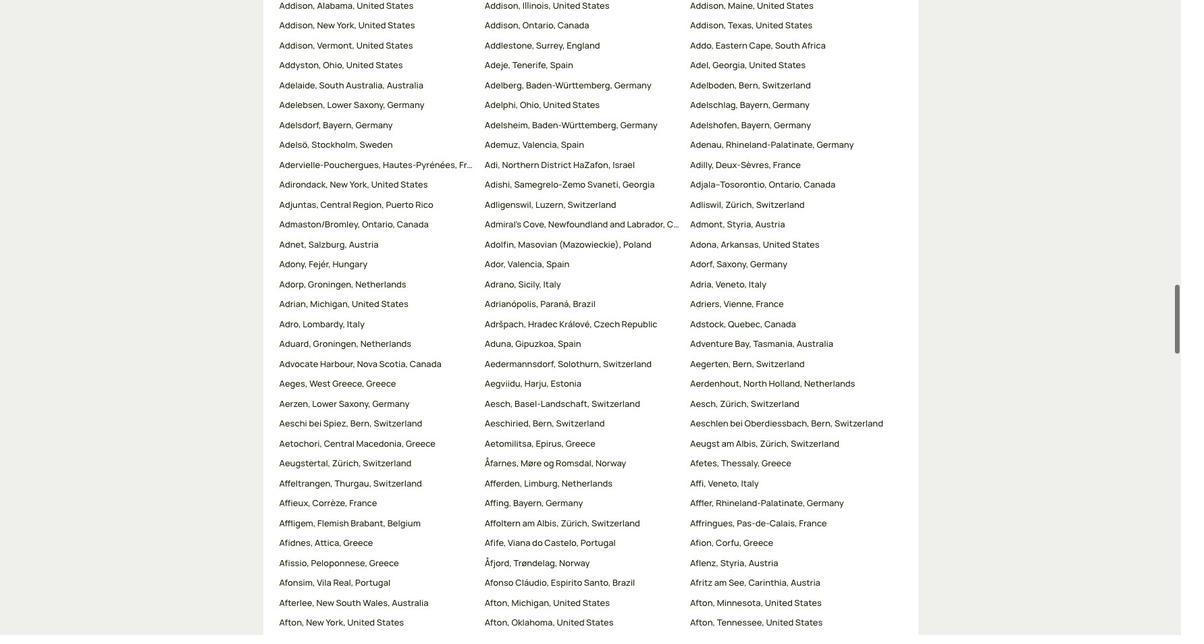 Task type: describe. For each thing, give the bounding box(es) containing it.
adro, lombardy, italy link
[[279, 317, 474, 331]]

ontario, for admaston/bromley,
[[362, 218, 395, 230]]

italy for adro, lombardy, italy
[[347, 317, 365, 330]]

epirus,
[[536, 437, 564, 449]]

afterlee,
[[279, 596, 315, 609]]

baden- for adelberg,
[[526, 78, 555, 90]]

adony,
[[279, 258, 307, 270]]

austria for admont, styria, austria
[[756, 218, 785, 230]]

france right calais,
[[799, 517, 827, 529]]

united for afton, michigan, united states
[[553, 596, 581, 609]]

aeschiried, bern, switzerland link
[[485, 417, 680, 430]]

states for afton, michigan, united states
[[583, 596, 610, 609]]

norway inside åfjord, trøndelag, norway link
[[559, 557, 590, 569]]

afton, for afton, oklahoma, united states
[[485, 616, 510, 628]]

aflenz, styria, austria link
[[690, 557, 885, 570]]

adelshofen, bayern, germany link
[[690, 118, 885, 131]]

york, for adirondack,
[[350, 178, 370, 190]]

thessaly,
[[721, 457, 760, 469]]

adjala–tosorontio, ontario, canada link
[[690, 178, 885, 191]]

lombardy,
[[303, 317, 345, 330]]

greece down advocate harbour, nova scotia, canada "link"
[[366, 377, 396, 389]]

aesch, basel-landschaft, switzerland link
[[485, 397, 680, 410]]

hazafon,
[[573, 158, 611, 170]]

adjala–tosorontio,
[[690, 178, 767, 190]]

adelaide, south australia, australia link
[[279, 78, 474, 91]]

1 vertical spatial portugal
[[355, 576, 391, 589]]

affringues, pas-de-calais, france link
[[690, 517, 885, 530]]

rhineland- for affler,
[[716, 497, 761, 509]]

spiez,
[[323, 417, 349, 429]]

groningen, for aduard,
[[313, 337, 359, 349]]

adervielle-pouchergues, hautes-pyrénées, france link
[[279, 158, 487, 171]]

affligem, flemish brabant, belgium
[[279, 517, 421, 529]]

limburg,
[[524, 477, 560, 489]]

rico
[[416, 198, 433, 210]]

adorp,
[[279, 278, 306, 290]]

affeltrangen, thurgau, switzerland link
[[279, 477, 474, 490]]

adligenswil, luzern, switzerland
[[485, 198, 616, 210]]

affler, rhineland-palatinate, germany
[[690, 497, 844, 509]]

afton, for afton, new york, united states
[[279, 616, 304, 628]]

og
[[544, 457, 554, 469]]

(mazowieckie),
[[559, 238, 622, 250]]

groningen, for adorp,
[[308, 278, 354, 290]]

states for afton, oklahoma, united states
[[586, 616, 614, 628]]

cookie consent banner dialog
[[16, 572, 1165, 619]]

svaneti,
[[587, 178, 621, 190]]

affoltern
[[485, 517, 521, 529]]

adliswil, zürich, switzerland
[[690, 198, 805, 210]]

new for adirondack,
[[330, 178, 348, 190]]

states up addison, vermont, united states link
[[388, 19, 415, 31]]

adorp, groningen, netherlands link
[[279, 278, 474, 291]]

ademuz, valencia, spain link
[[485, 138, 680, 151]]

aetomilitsa, epirus, greece
[[485, 437, 596, 449]]

åfarnes, møre og romsdal, norway link
[[485, 457, 680, 470]]

brabant,
[[351, 517, 386, 529]]

aeugst am albis, zürich, switzerland link
[[690, 437, 885, 450]]

peloponnese,
[[311, 557, 367, 569]]

germany inside adelsdorf, bayern, germany link
[[356, 118, 393, 130]]

states down afterlee, new south wales, australia link
[[377, 616, 404, 628]]

adeje,
[[485, 58, 511, 71]]

michigan, for afton,
[[512, 596, 552, 609]]

italy for affi, veneto, italy
[[741, 477, 759, 489]]

adelphi,
[[485, 98, 518, 110]]

saxony, for adelebsen, lower saxony, germany
[[354, 98, 386, 110]]

adstock, quebec, canada
[[690, 317, 796, 330]]

solothurn,
[[558, 357, 602, 369]]

united for addison, vermont, united states
[[356, 38, 384, 51]]

germany inside adorf, saxony, germany link
[[750, 258, 788, 270]]

ontario, for addison,
[[523, 19, 556, 31]]

austria for aflenz, styria, austria
[[749, 557, 779, 569]]

brazil inside "link"
[[573, 297, 596, 310]]

adeje, tenerife, spain link
[[485, 58, 680, 72]]

new for afton,
[[306, 616, 324, 628]]

afonso
[[485, 576, 514, 589]]

ademuz, valencia, spain
[[485, 138, 584, 150]]

admont, styria, austria link
[[690, 218, 885, 231]]

aeschiried, bern, switzerland
[[485, 417, 605, 429]]

united down adervielle-pouchergues, hautes-pyrénées, france link
[[371, 178, 399, 190]]

united down afterlee, new south wales, australia
[[347, 616, 375, 628]]

adishi, samegrelo-zemo svaneti, georgia
[[485, 178, 655, 190]]

states for addyston, ohio, united states
[[376, 58, 403, 71]]

bay,
[[735, 337, 752, 349]]

adelsheim, baden-württemberg, germany
[[485, 118, 658, 130]]

greece for afetes, thessaly, greece
[[762, 457, 792, 469]]

canada for admaston/bromley, ontario, canada
[[397, 218, 429, 230]]

adelboden, bern, switzerland link
[[690, 78, 885, 91]]

1 vertical spatial saxony,
[[717, 258, 749, 270]]

württemberg, for adelberg,
[[555, 78, 613, 90]]

adi, northern district hazafon, israel link
[[485, 158, 680, 171]]

zürich, down 'affing, bayern, germany' link
[[561, 517, 590, 529]]

united for adel, georgia, united states
[[749, 58, 777, 71]]

affieux,
[[279, 497, 311, 509]]

united for adrian, michigan, united states
[[352, 297, 379, 310]]

adona, arkansas, united states
[[690, 238, 820, 250]]

aetomilitsa,
[[485, 437, 534, 449]]

afidnes,
[[279, 537, 313, 549]]

1 vertical spatial brazil
[[613, 576, 635, 589]]

france up brabant,
[[349, 497, 377, 509]]

germany inside the adelsheim, baden-württemberg, germany link
[[621, 118, 658, 130]]

palatinate, for affler, rhineland-palatinate, germany
[[761, 497, 805, 509]]

adelebsen, lower saxony, germany link
[[279, 98, 474, 111]]

afton, new york, united states link
[[279, 616, 474, 629]]

albis, for aeugst
[[736, 437, 758, 449]]

states for addison, texas, united states
[[785, 19, 813, 31]]

am for aeugst
[[722, 437, 734, 449]]

canada for adjala–tosorontio, ontario, canada
[[804, 178, 836, 190]]

wales,
[[363, 596, 390, 609]]

states for adrian, michigan, united states
[[381, 297, 409, 310]]

addo, eastern cape, south africa link
[[690, 38, 885, 52]]

afton, for afton, minnesota, united states
[[690, 596, 715, 609]]

italy for adrano, sicily, italy
[[543, 278, 561, 290]]

2 vertical spatial south
[[336, 596, 361, 609]]

addison, vermont, united states
[[279, 38, 413, 51]]

germany inside aerzen, lower saxony, germany 'link'
[[372, 397, 410, 409]]

tasmania,
[[753, 337, 795, 349]]

adel, georgia, united states
[[690, 58, 806, 71]]

aesch, for aesch, basel-landschaft, switzerland
[[485, 397, 513, 409]]

netherlands for aduard, groningen, netherlands
[[361, 337, 412, 349]]

albis, for affoltern
[[537, 517, 559, 529]]

united for afton, tennessee, united states
[[766, 616, 794, 628]]

afton, for afton, tennessee, united states
[[690, 616, 715, 628]]

affieux, corrèze, france link
[[279, 497, 474, 510]]

england
[[567, 38, 600, 51]]

bayern, for adelshofen,
[[741, 118, 772, 130]]

afton, minnesota, united states
[[690, 596, 822, 609]]

adršpach,
[[485, 317, 526, 330]]

united for afton, minnesota, united states
[[765, 596, 793, 609]]

affi,
[[690, 477, 707, 489]]

canada up adona,
[[667, 218, 699, 230]]

åfjord, trøndelag, norway link
[[485, 557, 680, 570]]

zürich, for adliswil, zürich, switzerland
[[726, 198, 755, 210]]

adjuntas, central region, puerto rico
[[279, 198, 433, 210]]

addison, for addison, ontario, canada
[[485, 19, 521, 31]]

spain for aduna, gipuzkoa, spain
[[558, 337, 581, 349]]

adstock, quebec, canada link
[[690, 317, 885, 331]]

1 horizontal spatial portugal
[[581, 537, 616, 549]]

united for afton, oklahoma, united states
[[557, 616, 585, 628]]

admont,
[[690, 218, 725, 230]]

zürich, for aesch, zürich, switzerland
[[720, 397, 749, 409]]

germany inside adelshofen, bayern, germany link
[[774, 118, 811, 130]]

france up adishi,
[[459, 158, 487, 170]]

aduard, groningen, netherlands link
[[279, 337, 474, 350]]

central for aetochori,
[[324, 437, 355, 449]]

admaston/bromley, ontario, canada link
[[279, 218, 474, 231]]

aetochori,
[[279, 437, 322, 449]]

adria, veneto, italy link
[[690, 278, 885, 291]]

united for addison, texas, united states
[[756, 19, 784, 31]]

am for affoltern
[[522, 517, 535, 529]]

united for adelphi, ohio, united states
[[543, 98, 571, 110]]

saxony, for aerzen, lower saxony, germany
[[339, 397, 371, 409]]

adrian, michigan, united states link
[[279, 297, 474, 311]]

affler, rhineland-palatinate, germany link
[[690, 497, 885, 510]]

germany inside 'affing, bayern, germany' link
[[546, 497, 583, 509]]

trøndelag,
[[514, 557, 558, 569]]

adstock,
[[690, 317, 726, 330]]

austria for adnet, salzburg, austria
[[349, 238, 379, 250]]

adilly, deux-sèvres, france link
[[690, 158, 885, 171]]

afferden, limburg, netherlands link
[[485, 477, 680, 490]]

veneto, for affi,
[[708, 477, 740, 489]]

afton, minnesota, united states link
[[690, 596, 885, 610]]

greece for afion, corfu, greece
[[744, 537, 773, 549]]

adnet, salzburg, austria link
[[279, 238, 474, 251]]

harbour,
[[320, 357, 355, 369]]

states for adona, arkansas, united states
[[792, 238, 820, 250]]

zürich, down oberdiessbach, on the right bottom of page
[[760, 437, 789, 449]]

2 vertical spatial australia
[[392, 596, 429, 609]]

greece right macedonia,
[[406, 437, 436, 449]]

calais,
[[770, 517, 798, 529]]

aetochori, central macedonia, greece link
[[279, 437, 474, 450]]

czech
[[594, 317, 620, 330]]

valencia, for ador,
[[508, 258, 545, 270]]

netherlands right holland,
[[804, 377, 855, 389]]

bern, for aeschiried,
[[533, 417, 555, 429]]

luzern,
[[536, 198, 566, 210]]



Task type: locate. For each thing, give the bounding box(es) containing it.
affi, veneto, italy
[[690, 477, 759, 489]]

republic
[[622, 317, 658, 330]]

states for afton, minnesota, united states
[[795, 596, 822, 609]]

addison, for addison, new york, united states
[[279, 19, 315, 31]]

addison, for addison, vermont, united states
[[279, 38, 315, 51]]

1 horizontal spatial bei
[[730, 417, 743, 429]]

austria
[[756, 218, 785, 230], [349, 238, 379, 250], [749, 557, 779, 569], [791, 576, 821, 589]]

york, for afton,
[[326, 616, 346, 628]]

1 vertical spatial central
[[324, 437, 355, 449]]

1 vertical spatial veneto,
[[708, 477, 740, 489]]

aetochori, central macedonia, greece
[[279, 437, 436, 449]]

1 vertical spatial württemberg,
[[562, 118, 619, 130]]

1 vertical spatial rhineland-
[[716, 497, 761, 509]]

0 vertical spatial brazil
[[573, 297, 596, 310]]

carinthia,
[[749, 576, 789, 589]]

canada down adilly, deux-sèvres, france "link"
[[804, 178, 836, 190]]

bei left spiez,
[[309, 417, 322, 429]]

aegviidu, harju, estonia
[[485, 377, 582, 389]]

michigan, down cláudio,
[[512, 596, 552, 609]]

states down "addo, eastern cape, south africa" link
[[779, 58, 806, 71]]

adrano, sicily, italy link
[[485, 278, 680, 291]]

0 vertical spatial south
[[775, 38, 800, 51]]

ohio, right adelphi,
[[520, 98, 542, 110]]

0 vertical spatial am
[[722, 437, 734, 449]]

afidnes, attica, greece
[[279, 537, 373, 549]]

oberdiessbach,
[[745, 417, 810, 429]]

netherlands for afferden, limburg, netherlands
[[562, 477, 613, 489]]

affringues, pas-de-calais, france
[[690, 517, 827, 529]]

united down adorp, groningen, netherlands link
[[352, 297, 379, 310]]

germany up affoltern am albis, zürich, switzerland
[[546, 497, 583, 509]]

saxony, up aeschi bei spiez, bern, switzerland
[[339, 397, 371, 409]]

0 horizontal spatial portugal
[[355, 576, 391, 589]]

bei for aeschi
[[309, 417, 322, 429]]

greece down aeschiried, bern, switzerland link
[[566, 437, 596, 449]]

aegviidu,
[[485, 377, 523, 389]]

netherlands down adony, fejér, hungary link
[[355, 278, 406, 290]]

1 vertical spatial albis,
[[537, 517, 559, 529]]

0 horizontal spatial brazil
[[573, 297, 596, 310]]

0 vertical spatial saxony,
[[354, 98, 386, 110]]

0 vertical spatial styria,
[[727, 218, 754, 230]]

veneto, right affi,
[[708, 477, 740, 489]]

states down adelberg, baden-württemberg, germany link
[[573, 98, 600, 110]]

0 vertical spatial veneto,
[[716, 278, 747, 290]]

germany inside adenau, rhineland-palatinate, germany link
[[817, 138, 854, 150]]

norway down afife, viana do castelo, portugal link at bottom
[[559, 557, 590, 569]]

united down afton, minnesota, united states link
[[766, 616, 794, 628]]

austria up adona, arkansas, united states
[[756, 218, 785, 230]]

santo,
[[584, 576, 611, 589]]

2 bei from the left
[[730, 417, 743, 429]]

germany down adelaide, south australia, australia "link"
[[387, 98, 425, 110]]

italy down "afetes, thessaly, greece"
[[741, 477, 759, 489]]

zürich, up admont, styria, austria
[[726, 198, 755, 210]]

deux-
[[716, 158, 741, 170]]

ohio, for adelphi,
[[520, 98, 542, 110]]

aesch, for aesch, zürich, switzerland
[[690, 397, 719, 409]]

0 vertical spatial ontario,
[[523, 19, 556, 31]]

united down afritz am see, carinthia, austria link
[[765, 596, 793, 609]]

1 vertical spatial norway
[[559, 557, 590, 569]]

afissio, peloponnese, greece
[[279, 557, 399, 569]]

addison, inside addison, texas, united states 'link'
[[690, 19, 726, 31]]

0 horizontal spatial bei
[[309, 417, 322, 429]]

advocate harbour, nova scotia, canada
[[279, 357, 442, 369]]

greece down affligem, flemish brabant, belgium at bottom left
[[343, 537, 373, 549]]

united down afton, michigan, united states link
[[557, 616, 585, 628]]

0 vertical spatial ohio,
[[323, 58, 345, 71]]

aetomilitsa, epirus, greece link
[[485, 437, 680, 450]]

afton, down afterlee,
[[279, 616, 304, 628]]

spain for adeje, tenerife, spain
[[550, 58, 573, 71]]

gipuzkoa,
[[516, 337, 556, 349]]

united down cape,
[[749, 58, 777, 71]]

austria down the aflenz, styria, austria 'link'
[[791, 576, 821, 589]]

1 horizontal spatial ohio,
[[520, 98, 542, 110]]

valencia, up district
[[523, 138, 559, 150]]

1 vertical spatial am
[[522, 517, 535, 529]]

adliswil, zürich, switzerland link
[[690, 198, 885, 211]]

0 vertical spatial portugal
[[581, 537, 616, 549]]

australia down adstock, quebec, canada link on the right
[[797, 337, 833, 349]]

united down addison, new york, united states link on the top
[[356, 38, 384, 51]]

adligenswil,
[[485, 198, 534, 210]]

bayern, for adelschlag,
[[740, 98, 771, 110]]

affringues,
[[690, 517, 735, 529]]

groningen, down adony, fejér, hungary
[[308, 278, 354, 290]]

york, up the adjuntas, central region, puerto rico
[[350, 178, 370, 190]]

aeugstertal,
[[279, 457, 330, 469]]

adorf,
[[690, 258, 715, 270]]

afton, down afonso
[[485, 596, 510, 609]]

affing, bayern, germany
[[485, 497, 583, 509]]

1 vertical spatial palatinate,
[[761, 497, 805, 509]]

württemberg, inside the adelsheim, baden-württemberg, germany link
[[562, 118, 619, 130]]

austria inside 'link'
[[749, 557, 779, 569]]

adelschlag,
[[690, 98, 738, 110]]

1 horizontal spatial ontario,
[[523, 19, 556, 31]]

afton, left 'oklahoma,'
[[485, 616, 510, 628]]

afton, down 'afritz'
[[690, 596, 715, 609]]

veneto, up the adriers, vienne, france at the top of the page
[[716, 278, 747, 290]]

canada inside "link"
[[410, 357, 442, 369]]

valencia,
[[523, 138, 559, 150], [508, 258, 545, 270]]

poland
[[623, 238, 652, 250]]

sweden
[[360, 138, 393, 150]]

1 vertical spatial york,
[[350, 178, 370, 190]]

spain for ador, valencia, spain
[[546, 258, 570, 270]]

michigan, for adrian,
[[310, 297, 350, 310]]

afton, inside 'link'
[[485, 616, 510, 628]]

states up rico
[[401, 178, 428, 190]]

germany down adelshofen, bayern, germany link on the right
[[817, 138, 854, 150]]

adolfin,
[[485, 238, 516, 250]]

michigan, up lombardy,
[[310, 297, 350, 310]]

bayern, inside 'link'
[[740, 98, 771, 110]]

1 bei from the left
[[309, 417, 322, 429]]

states for afton, tennessee, united states
[[796, 616, 823, 628]]

0 vertical spatial groningen,
[[308, 278, 354, 290]]

region,
[[353, 198, 384, 210]]

states down afton, michigan, united states link
[[586, 616, 614, 628]]

germany inside adelberg, baden-württemberg, germany link
[[614, 78, 652, 90]]

nova
[[357, 357, 378, 369]]

aduard, groningen, netherlands
[[279, 337, 412, 349]]

palatinate, inside adenau, rhineland-palatinate, germany link
[[771, 138, 815, 150]]

adro,
[[279, 317, 301, 330]]

texas,
[[728, 19, 754, 31]]

portugal down afissio, peloponnese, greece link
[[355, 576, 391, 589]]

adelberg,
[[485, 78, 524, 90]]

united down espirito
[[553, 596, 581, 609]]

netherlands for adorp, groningen, netherlands
[[355, 278, 406, 290]]

thurgau,
[[335, 477, 372, 489]]

württemberg, inside adelberg, baden-württemberg, germany link
[[555, 78, 613, 90]]

afferden, limburg, netherlands
[[485, 477, 613, 489]]

south down real,
[[336, 596, 361, 609]]

rhineland- for adenau,
[[726, 138, 771, 150]]

2 vertical spatial saxony,
[[339, 397, 371, 409]]

addison, new york, united states link
[[279, 19, 474, 32]]

0 vertical spatial württemberg,
[[555, 78, 613, 90]]

italy up paraná,
[[543, 278, 561, 290]]

0 vertical spatial york,
[[337, 19, 357, 31]]

palatinate, for adenau, rhineland-palatinate, germany
[[771, 138, 815, 150]]

adirondack,
[[279, 178, 328, 190]]

germany down adelebsen, lower saxony, germany 'link'
[[356, 118, 393, 130]]

0 horizontal spatial michigan,
[[310, 297, 350, 310]]

greece for afidnes, attica, greece
[[343, 537, 373, 549]]

1 horizontal spatial michigan,
[[512, 596, 552, 609]]

see,
[[729, 576, 747, 589]]

styria, down afion, corfu, greece
[[720, 557, 747, 569]]

netherlands up scotia,
[[361, 337, 412, 349]]

ontario, for adjala–tosorontio,
[[769, 178, 802, 190]]

norway inside åfarnes, møre og romsdal, norway link
[[596, 457, 626, 469]]

bern, for aegerten,
[[733, 357, 755, 369]]

states for adel, georgia, united states
[[779, 58, 806, 71]]

baden- for adelsheim,
[[532, 118, 562, 130]]

1 vertical spatial lower
[[312, 397, 337, 409]]

bei inside aeschi bei spiez, bern, switzerland link
[[309, 417, 322, 429]]

adilly, deux-sèvres, france
[[690, 158, 801, 170]]

0 vertical spatial norway
[[596, 457, 626, 469]]

germany down adona, arkansas, united states
[[750, 258, 788, 270]]

canada
[[558, 19, 589, 31], [804, 178, 836, 190], [397, 218, 429, 230], [667, 218, 699, 230], [765, 317, 796, 330], [410, 357, 442, 369]]

0 vertical spatial albis,
[[736, 437, 758, 449]]

afterlee, new south wales, australia link
[[279, 596, 474, 610]]

0 vertical spatial palatinate,
[[771, 138, 815, 150]]

lower down the west
[[312, 397, 337, 409]]

adilly,
[[690, 158, 714, 170]]

1 vertical spatial baden-
[[532, 118, 562, 130]]

adrano, sicily, italy
[[485, 278, 561, 290]]

adnet, salzburg, austria
[[279, 238, 379, 250]]

baden- up adelphi, ohio, united states
[[526, 78, 555, 90]]

new down pouchergues,
[[330, 178, 348, 190]]

valencia, up adrano, sicily, italy
[[508, 258, 545, 270]]

0 horizontal spatial ohio,
[[323, 58, 345, 71]]

greece for aetomilitsa, epirus, greece
[[566, 437, 596, 449]]

lower inside adelebsen, lower saxony, germany 'link'
[[327, 98, 352, 110]]

greece down the afidnes, attica, greece link
[[369, 557, 399, 569]]

ontario, down adilly, deux-sèvres, france "link"
[[769, 178, 802, 190]]

michigan,
[[310, 297, 350, 310], [512, 596, 552, 609]]

district
[[541, 158, 572, 170]]

germany inside affler, rhineland-palatinate, germany link
[[807, 497, 844, 509]]

york, inside afton, new york, united states link
[[326, 616, 346, 628]]

aeges,
[[279, 377, 308, 389]]

corrèze,
[[312, 497, 348, 509]]

states down addison, new york, united states link on the top
[[386, 38, 413, 51]]

1 horizontal spatial brazil
[[613, 576, 635, 589]]

1 aesch, from the left
[[485, 397, 513, 409]]

0 vertical spatial valencia,
[[523, 138, 559, 150]]

italy for adria, veneto, italy
[[749, 278, 767, 290]]

germany down adeje, tenerife, spain link
[[614, 78, 652, 90]]

adliswil,
[[690, 198, 724, 210]]

spain for ademuz, valencia, spain
[[561, 138, 584, 150]]

2 horizontal spatial ontario,
[[769, 178, 802, 190]]

adelsö,
[[279, 138, 310, 150]]

aedermannsdorf,
[[485, 357, 556, 369]]

tennessee,
[[717, 616, 764, 628]]

york, up addison, vermont, united states
[[337, 19, 357, 31]]

and
[[610, 218, 625, 230]]

bei for aeschlen
[[730, 417, 743, 429]]

bayern, for adelsdorf,
[[323, 118, 354, 130]]

germany down aeges, west greece, greece link
[[372, 397, 410, 409]]

states down afton, minnesota, united states link
[[796, 616, 823, 628]]

bei inside aeschlen bei oberdiessbach, bern, switzerland link
[[730, 417, 743, 429]]

united for adona, arkansas, united states
[[763, 238, 791, 250]]

central for adjuntas,
[[321, 198, 351, 210]]

states for adelphi, ohio, united states
[[573, 98, 600, 110]]

austria down admaston/bromley, ontario, canada
[[349, 238, 379, 250]]

2 vertical spatial ontario,
[[362, 218, 395, 230]]

states down admont, styria, austria link
[[792, 238, 820, 250]]

australia for adventure bay, tasmania, australia
[[797, 337, 833, 349]]

møre
[[521, 457, 542, 469]]

1 vertical spatial styria,
[[720, 557, 747, 569]]

canada right scotia,
[[410, 357, 442, 369]]

bern, up 'adelschlag, bayern, germany'
[[739, 78, 761, 90]]

addison, inside addison, ontario, canada link
[[485, 19, 521, 31]]

adishi,
[[485, 178, 513, 190]]

palatinate, inside affler, rhineland-palatinate, germany link
[[761, 497, 805, 509]]

york, inside addison, new york, united states link
[[337, 19, 357, 31]]

newfoundland
[[548, 218, 608, 230]]

italy inside "link"
[[543, 278, 561, 290]]

australia for adelaide, south australia, australia
[[387, 78, 423, 90]]

afion, corfu, greece link
[[690, 537, 885, 550]]

do
[[532, 537, 543, 549]]

adelsö, stockholm, sweden link
[[279, 138, 474, 151]]

0 vertical spatial australia
[[387, 78, 423, 90]]

addyston, ohio, united states
[[279, 58, 403, 71]]

united up addison, vermont, united states link
[[358, 19, 386, 31]]

states up "addo, eastern cape, south africa" link
[[785, 19, 813, 31]]

new up vermont,
[[317, 19, 335, 31]]

1 horizontal spatial albis,
[[736, 437, 758, 449]]

adelebsen,
[[279, 98, 325, 110]]

2 vertical spatial am
[[714, 576, 727, 589]]

united
[[358, 19, 386, 31], [756, 19, 784, 31], [356, 38, 384, 51], [346, 58, 374, 71], [749, 58, 777, 71], [543, 98, 571, 110], [371, 178, 399, 190], [763, 238, 791, 250], [352, 297, 379, 310], [553, 596, 581, 609], [765, 596, 793, 609], [347, 616, 375, 628], [557, 616, 585, 628], [766, 616, 794, 628]]

afidnes, attica, greece link
[[279, 537, 474, 550]]

brazil right santo,
[[613, 576, 635, 589]]

0 vertical spatial rhineland-
[[726, 138, 771, 150]]

württemberg, down adelphi, ohio, united states link
[[562, 118, 619, 130]]

adishi, samegrelo-zemo svaneti, georgia link
[[485, 178, 680, 191]]

1 vertical spatial south
[[319, 78, 344, 90]]

states for addison, vermont, united states
[[386, 38, 413, 51]]

united for addyston, ohio, united states
[[346, 58, 374, 71]]

addyston,
[[279, 58, 321, 71]]

1 vertical spatial ontario,
[[769, 178, 802, 190]]

afferden,
[[485, 477, 523, 489]]

united down admont, styria, austria link
[[763, 238, 791, 250]]

styria, for aflenz,
[[720, 557, 747, 569]]

adelshofen,
[[690, 118, 740, 130]]

saxony, down australia, at the left of page
[[354, 98, 386, 110]]

styria, inside 'link'
[[720, 557, 747, 569]]

greece down affringues, pas-de-calais, france
[[744, 537, 773, 549]]

aesch, up aeschlen
[[690, 397, 719, 409]]

ador, valencia, spain link
[[485, 258, 680, 271]]

addison, inside addison, new york, united states link
[[279, 19, 315, 31]]

0 horizontal spatial albis,
[[537, 517, 559, 529]]

germany down adelschlag, bayern, germany 'link'
[[774, 118, 811, 130]]

0 vertical spatial michigan,
[[310, 297, 350, 310]]

1 vertical spatial ohio,
[[520, 98, 542, 110]]

york, for addison,
[[337, 19, 357, 31]]

0 horizontal spatial norway
[[559, 557, 590, 569]]

france inside "link"
[[773, 158, 801, 170]]

zürich, for aeugstertal, zürich, switzerland
[[332, 457, 361, 469]]

zürich, down aerdenhout,
[[720, 397, 749, 409]]

canada for addison, ontario, canada
[[558, 19, 589, 31]]

1 horizontal spatial aesch,
[[690, 397, 719, 409]]

1 horizontal spatial norway
[[596, 457, 626, 469]]

afton, for afton, michigan, united states
[[485, 596, 510, 609]]

0 horizontal spatial aesch,
[[485, 397, 513, 409]]

aeugstertal, zürich, switzerland
[[279, 457, 412, 469]]

york, down afterlee, new south wales, australia
[[326, 616, 346, 628]]

aesch, down aegviidu,
[[485, 397, 513, 409]]

australia down addyston, ohio, united states link
[[387, 78, 423, 90]]

new for addison,
[[317, 19, 335, 31]]

bayern,
[[740, 98, 771, 110], [323, 118, 354, 130], [741, 118, 772, 130], [513, 497, 544, 509]]

styria, for admont,
[[727, 218, 754, 230]]

canada for adstock, quebec, canada
[[765, 317, 796, 330]]

afton, left 'tennessee,'
[[690, 616, 715, 628]]

saxony,
[[354, 98, 386, 110], [717, 258, 749, 270], [339, 397, 371, 409]]

aesch, basel-landschaft, switzerland
[[485, 397, 640, 409]]

portugal down the affoltern am albis, zürich, switzerland link
[[581, 537, 616, 549]]

adelebsen, lower saxony, germany
[[279, 98, 425, 110]]

aeges, west greece, greece link
[[279, 377, 474, 390]]

affoltern am albis, zürich, switzerland link
[[485, 517, 680, 530]]

italy up aduard, groningen, netherlands
[[347, 317, 365, 330]]

0 vertical spatial baden-
[[526, 78, 555, 90]]

new down the 'vila'
[[316, 596, 334, 609]]

aegerten, bern, switzerland
[[690, 357, 805, 369]]

veneto, for adria,
[[716, 278, 747, 290]]

2 aesch, from the left
[[690, 397, 719, 409]]

germany up "israel"
[[621, 118, 658, 130]]

palatinate, down "affi, veneto, italy" link
[[761, 497, 805, 509]]

addison, inside addison, vermont, united states link
[[279, 38, 315, 51]]

south down "addyston, ohio, united states"
[[319, 78, 344, 90]]

valencia, for ademuz,
[[523, 138, 559, 150]]

afonso cláudio, espirito santo, brazil
[[485, 576, 635, 589]]

bern, up aetochori, central macedonia, greece
[[350, 417, 372, 429]]

aesch, zürich, switzerland link
[[690, 397, 885, 410]]

lower for aerzen,
[[312, 397, 337, 409]]

0 horizontal spatial ontario,
[[362, 218, 395, 230]]

württemberg, for adelsheim,
[[562, 118, 619, 130]]

adelsdorf, bayern, germany link
[[279, 118, 474, 131]]

states down addison, vermont, united states link
[[376, 58, 403, 71]]

germany inside adelebsen, lower saxony, germany 'link'
[[387, 98, 425, 110]]

1 vertical spatial groningen,
[[313, 337, 359, 349]]

dialog
[[0, 0, 1181, 636]]

affoltern am albis, zürich, switzerland
[[485, 517, 640, 529]]

lower for adelebsen,
[[327, 98, 352, 110]]

bern, down the aesch, zürich, switzerland link
[[811, 417, 833, 429]]

south down addison, texas, united states 'link'
[[775, 38, 800, 51]]

puerto
[[386, 198, 414, 210]]

am down affing, bayern, germany
[[522, 517, 535, 529]]

2 vertical spatial york,
[[326, 616, 346, 628]]

states down afritz am see, carinthia, austria link
[[795, 596, 822, 609]]

bern, for adelboden,
[[739, 78, 761, 90]]

aduna, gipuzkoa, spain link
[[485, 337, 680, 350]]

bern,
[[739, 78, 761, 90], [733, 357, 755, 369], [350, 417, 372, 429], [533, 417, 555, 429], [811, 417, 833, 429]]

admiral's cove, newfoundland and labrador, canada
[[485, 218, 699, 230]]

bayern, for affing,
[[513, 497, 544, 509]]

addison, for addison, texas, united states
[[690, 19, 726, 31]]

south inside "link"
[[319, 78, 344, 90]]

bayern, down 'adelschlag, bayern, germany'
[[741, 118, 772, 130]]

åfjord,
[[485, 557, 512, 569]]

1 vertical spatial michigan,
[[512, 596, 552, 609]]

italy up vienne,
[[749, 278, 767, 290]]

greece for afissio, peloponnese, greece
[[369, 557, 399, 569]]

quebec,
[[728, 317, 763, 330]]

0 vertical spatial central
[[321, 198, 351, 210]]

bayern, up adelshofen, bayern, germany
[[740, 98, 771, 110]]

0 vertical spatial lower
[[327, 98, 352, 110]]

states down santo,
[[583, 596, 610, 609]]

spain up adelberg, baden-württemberg, germany
[[550, 58, 573, 71]]

york, inside "adirondack, new york, united states" link
[[350, 178, 370, 190]]

lower inside aerzen, lower saxony, germany 'link'
[[312, 397, 337, 409]]

new for afterlee,
[[316, 596, 334, 609]]

am for afritz
[[714, 576, 727, 589]]

1 vertical spatial valencia,
[[508, 258, 545, 270]]

ohio, for addyston,
[[323, 58, 345, 71]]

aedermannsdorf, solothurn, switzerland
[[485, 357, 652, 369]]

styria, up arkansas, at top
[[727, 218, 754, 230]]

bayern, up adelsö, stockholm, sweden
[[323, 118, 354, 130]]

france down adria, veneto, italy link
[[756, 297, 784, 310]]

spain down adelsheim, baden-württemberg, germany
[[561, 138, 584, 150]]

australia inside "link"
[[387, 78, 423, 90]]

1 vertical spatial australia
[[797, 337, 833, 349]]

germany inside adelschlag, bayern, germany 'link'
[[773, 98, 810, 110]]



Task type: vqa. For each thing, say whether or not it's contained in the screenshot.
the 1
no



